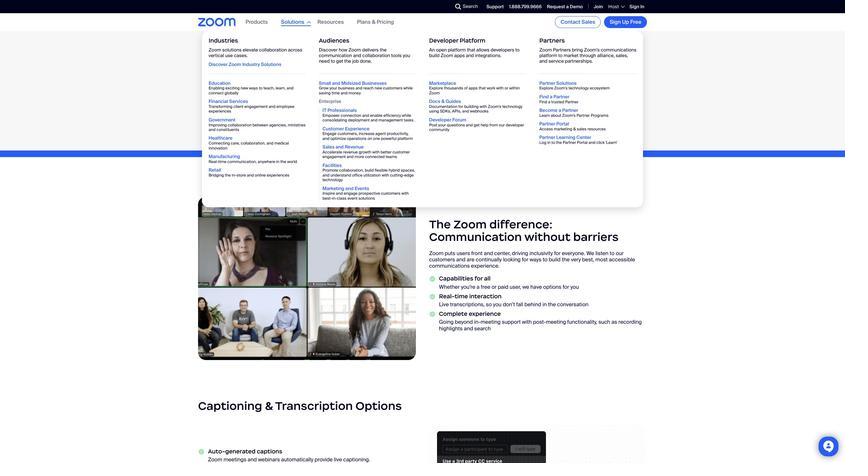 Task type: vqa. For each thing, say whether or not it's contained in the screenshot.


Task type: locate. For each thing, give the bounding box(es) containing it.
partner solutions explore zoom's technology ecosystem find a partner find a trusted partner become a partner learn about zoom's partner programs partner portal access marketing & sales resources partner learning center log in to the partner portal and click 'learn'
[[540, 80, 618, 145]]

contact sales link
[[555, 16, 601, 28]]

everyone
[[429, 63, 511, 84]]

1 vertical spatial sales
[[323, 144, 335, 150]]

to inside partners zoom partners bring zoom's communications platform to market through alliance, sales, and service partnerships.
[[559, 53, 563, 58]]

0 horizontal spatial you
[[403, 53, 411, 58]]

experiences up government link
[[209, 109, 231, 114]]

office
[[352, 173, 363, 178]]

or left the "within"
[[505, 86, 509, 91]]

revenue
[[343, 150, 358, 155]]

1 horizontal spatial in-
[[332, 196, 337, 201]]

solutions down events
[[359, 196, 375, 201]]

1 horizontal spatial ways
[[530, 256, 542, 263]]

0 vertical spatial sign
[[630, 4, 640, 10]]

1 vertical spatial sign
[[610, 19, 621, 25]]

2 vertical spatial you
[[493, 301, 502, 308]]

free
[[481, 284, 491, 291]]

0 vertical spatial you
[[403, 53, 411, 58]]

get down how on the top left of page
[[336, 58, 343, 64]]

zoom is for everyone main content
[[0, 31, 846, 464]]

and up agent
[[371, 118, 378, 123]]

plans & pricing link
[[357, 19, 394, 26]]

2 horizontal spatial collaboration
[[363, 53, 390, 58]]

platform left market
[[540, 53, 558, 58]]

0 horizontal spatial ways
[[249, 86, 258, 91]]

1 horizontal spatial we
[[523, 284, 530, 291]]

while up at
[[404, 86, 413, 91]]

solutions up across
[[281, 19, 304, 26]]

1 horizontal spatial build
[[429, 53, 440, 58]]

technology left ecosystem
[[569, 86, 589, 91]]

marketing
[[554, 127, 573, 132]]

become a partner link
[[540, 107, 579, 113]]

sales
[[577, 127, 587, 132]]

collaboration left tools
[[363, 53, 390, 58]]

to right need
[[331, 58, 335, 64]]

the right delivers
[[380, 47, 387, 53]]

solutions inside small and midsized businesses grow your business and reach new customers while saving time and money enterprise it professionals empower connection and enable efficiency while consolidating deployment and management tasks . customer experience engage customers, increase agent productivity, and optimize operations on one powerful platform sales and revenue accelerate revenue growth with better customer engagement and more connected teams facilities promote collaboration, build flexible hybrid spaces, and understand office utilization with cutting-edge technology marketing and events inspire and engage prospective customers with best-in-class event solutions
[[359, 196, 375, 201]]

enable
[[370, 113, 383, 118]]

1 vertical spatial you
[[571, 284, 579, 291]]

hybrid
[[389, 168, 400, 173]]

center,
[[495, 250, 511, 257]]

2 vertical spatial in
[[543, 301, 547, 308]]

complete experience going beyond in-meeting support with post-meeting functionality, such as recording highlights and search
[[439, 311, 642, 332]]

in right log
[[548, 140, 551, 145]]

inclusivity
[[530, 250, 553, 257]]

real- inside education enabling exciting new ways to teach, learn, and connect globally financial services transforming client engagement and employee experiences government improving collaboration between agencies, ministries and constituents healthcare connecting care, collaboration, and medical innovation manufacturing real-time communication, anywhere in the world retail bridging the in-store and online experiences
[[209, 159, 218, 164]]

our right from
[[499, 122, 505, 128]]

that inside marketplace explore thousands of apps that work with or within zoom docs & guides documentation for building with zoom's technology using sdks, apis, and webhooks developer forum post your questions and get help from our developer community
[[479, 86, 486, 91]]

engagement inside education enabling exciting new ways to teach, learn, and connect globally financial services transforming client engagement and employee experiences government improving collaboration between agencies, ministries and constituents healthcare connecting care, collaboration, and medical innovation manufacturing real-time communication, anywhere in the world retail bridging the in-store and online experiences
[[245, 104, 268, 109]]

you inside capabilities for all whether you're a free or paid user, we have options for you
[[571, 284, 579, 291]]

care,
[[231, 141, 240, 146]]

& inside marketplace explore thousands of apps that work with or within zoom docs & guides documentation for building with zoom's technology using sdks, apis, and webhooks developer forum post your questions and get help from our developer community
[[442, 99, 445, 104]]

1 horizontal spatial sales
[[582, 19, 596, 25]]

to left market
[[559, 53, 563, 58]]

in- down the marketing
[[332, 196, 337, 201]]

2 meeting from the left
[[546, 319, 566, 326]]

to inside audiences discover how zoom delivers the communication and collaboration tools you need to get the job done.
[[331, 58, 335, 64]]

search image
[[456, 4, 462, 10]]

in-
[[232, 173, 237, 178], [332, 196, 337, 201], [475, 319, 481, 326]]

listen
[[596, 250, 609, 257]]

our right listen at the bottom of page
[[616, 250, 624, 257]]

0 horizontal spatial time
[[218, 159, 227, 164]]

flexible
[[375, 168, 388, 173]]

and left employee
[[269, 104, 276, 109]]

grow
[[319, 86, 329, 91]]

constituents
[[217, 127, 239, 132]]

discover inside the industries zoom solutions elevate collaboration across vertical use cases. discover zoom industry solutions
[[209, 61, 228, 67]]

zoom's right about at the top of the page
[[563, 113, 576, 118]]

build left flexible
[[365, 168, 374, 173]]

to inside education enabling exciting new ways to teach, learn, and connect globally financial services transforming client engagement and employee experiences government improving collaboration between agencies, ministries and constituents healthcare connecting care, collaboration, and medical innovation manufacturing real-time communication, anywhere in the world retail bridging the in-store and online experiences
[[259, 86, 263, 91]]

1 vertical spatial in
[[276, 159, 280, 164]]

we
[[587, 250, 595, 257]]

2 horizontal spatial build
[[549, 256, 561, 263]]

and inside the developer platform an open platform that allows developers to build zoom apps and integrations.
[[466, 53, 474, 58]]

0 horizontal spatial real-
[[209, 159, 218, 164]]

that
[[467, 47, 476, 53], [479, 86, 486, 91]]

1 vertical spatial of
[[439, 96, 445, 105]]

1 horizontal spatial engagement
[[323, 154, 346, 160]]

of right thousands
[[464, 86, 468, 91]]

recording
[[619, 319, 642, 326]]

alliance,
[[598, 53, 615, 58]]

you inside audiences discover how zoom delivers the communication and collaboration tools you need to get the job done.
[[403, 53, 411, 58]]

from
[[490, 122, 498, 128]]

and left service
[[540, 58, 548, 64]]

conversation
[[558, 301, 589, 308]]

we left do.
[[463, 96, 471, 105]]

1 horizontal spatial discover
[[319, 47, 338, 53]]

communication
[[319, 53, 352, 58]]

0 vertical spatial collaboration,
[[241, 141, 266, 146]]

while left .
[[402, 113, 411, 118]]

time
[[332, 90, 340, 96], [218, 159, 227, 164], [455, 293, 468, 300]]

ways inside zoom puts users front and center, driving inclusivity for everyone. we listen to our customers and are continually looking for ways to build the very best, most accessible communications experience.
[[530, 256, 542, 263]]

0 vertical spatial apps
[[455, 53, 465, 58]]

fall
[[517, 301, 524, 308]]

0 vertical spatial discover
[[319, 47, 338, 53]]

platform inside the developer platform an open platform that allows developers to build zoom apps and integrations.
[[448, 47, 466, 53]]

time up retail
[[218, 159, 227, 164]]

with right building
[[480, 104, 487, 109]]

apps inside the developer platform an open platform that allows developers to build zoom apps and integrations.
[[455, 53, 465, 58]]

1 vertical spatial solutions
[[359, 196, 375, 201]]

1 horizontal spatial or
[[505, 86, 509, 91]]

portal down about at the top of the page
[[557, 121, 569, 127]]

time inside real-time interaction live transcriptions, so you don't fall behind in the conversation
[[455, 293, 468, 300]]

innovation
[[209, 146, 228, 151]]

1 vertical spatial solutions
[[261, 61, 282, 67]]

0 vertical spatial get
[[336, 58, 343, 64]]

0 horizontal spatial meeting
[[481, 319, 501, 326]]

1 horizontal spatial real-
[[439, 293, 455, 300]]

beyond
[[455, 319, 473, 326]]

zoom right an
[[441, 53, 454, 58]]

build inside the developer platform an open platform that allows developers to build zoom apps and integrations.
[[429, 53, 440, 58]]

1 horizontal spatial new
[[375, 86, 382, 91]]

0 vertical spatial solutions
[[281, 19, 304, 26]]

join
[[594, 4, 604, 10]]

solutions inside the industries zoom solutions elevate collaboration across vertical use cases. discover zoom industry solutions
[[261, 61, 282, 67]]

sign in
[[630, 4, 645, 10]]

the right bridging
[[225, 173, 231, 178]]

1 vertical spatial real-
[[439, 293, 455, 300]]

1 vertical spatial partners
[[553, 47, 571, 53]]

1 horizontal spatial solutions
[[359, 196, 375, 201]]

0 horizontal spatial explore
[[429, 86, 443, 91]]

partner down marketing
[[563, 140, 577, 145]]

collaboration down the client
[[228, 122, 252, 128]]

zoom inside audiences discover how zoom delivers the communication and collaboration tools you need to get the job done.
[[349, 47, 361, 53]]

0 horizontal spatial engagement
[[245, 104, 268, 109]]

sign up free
[[610, 19, 642, 25]]

2 horizontal spatial technology
[[569, 86, 589, 91]]

elevate
[[243, 47, 258, 53]]

2 vertical spatial technology
[[323, 178, 343, 183]]

technology inside marketplace explore thousands of apps that work with or within zoom docs & guides documentation for building with zoom's technology using sdks, apis, and webhooks developer forum post your questions and get help from our developer community
[[503, 104, 523, 109]]

real- inside real-time interaction live transcriptions, so you don't fall behind in the conversation
[[439, 293, 455, 300]]

to right developers
[[516, 47, 520, 53]]

time inside small and midsized businesses grow your business and reach new customers while saving time and money enterprise it professionals empower connection and enable efficiency while consolidating deployment and management tasks . customer experience engage customers, increase agent productivity, and optimize operations on one powerful platform sales and revenue accelerate revenue growth with better customer engagement and more connected teams facilities promote collaboration, build flexible hybrid spaces, and understand office utilization with cutting-edge technology marketing and events inspire and engage prospective customers with best-in-class event solutions
[[332, 90, 340, 96]]

the left very
[[562, 256, 570, 263]]

for inside marketplace explore thousands of apps that work with or within zoom docs & guides documentation for building with zoom's technology using sdks, apis, and webhooks developer forum post your questions and get help from our developer community
[[459, 104, 464, 109]]

and right apis,
[[463, 109, 469, 114]]

for left building
[[459, 104, 464, 109]]

products button
[[246, 19, 268, 26]]

1 vertical spatial collaboration,
[[339, 168, 364, 173]]

powerful
[[381, 136, 397, 141]]

cases.
[[234, 53, 248, 58]]

with left the cutting-
[[382, 173, 389, 178]]

sales right contact
[[582, 19, 596, 25]]

you
[[403, 53, 411, 58], [571, 284, 579, 291], [493, 301, 502, 308]]

in
[[548, 140, 551, 145], [276, 159, 280, 164], [543, 301, 547, 308]]

sign left up
[[610, 19, 621, 25]]

zoom inside the zoom difference: communication without barriers
[[454, 217, 487, 232]]

customers down the cutting-
[[381, 191, 401, 196]]

1 vertical spatial technology
[[503, 104, 523, 109]]

time up transcriptions,
[[455, 293, 468, 300]]

2 horizontal spatial platform
[[540, 53, 558, 58]]

in right anywhere
[[276, 159, 280, 164]]

1 new from the left
[[241, 86, 248, 91]]

0 horizontal spatial get
[[336, 58, 343, 64]]

barriers
[[574, 230, 619, 245]]

1 horizontal spatial get
[[474, 122, 480, 128]]

1 horizontal spatial zoom's
[[585, 47, 600, 53]]

collaboration, down more
[[339, 168, 364, 173]]

to right listen at the bottom of page
[[610, 250, 615, 257]]

employee
[[277, 104, 295, 109]]

contact sales
[[561, 19, 596, 25]]

customers left users
[[429, 256, 455, 263]]

0 vertical spatial experiences
[[209, 109, 231, 114]]

and up healthcare link
[[209, 127, 216, 132]]

with inside complete experience going beyond in-meeting support with post-meeting functionality, such as recording highlights and search
[[522, 319, 532, 326]]

class
[[337, 196, 347, 201]]

2 horizontal spatial you
[[571, 284, 579, 291]]

your
[[330, 86, 337, 91], [439, 122, 446, 128]]

0 horizontal spatial new
[[241, 86, 248, 91]]

0 vertical spatial that
[[467, 47, 476, 53]]

0 vertical spatial our
[[499, 122, 505, 128]]

support link
[[487, 4, 504, 10]]

1 horizontal spatial platform
[[448, 47, 466, 53]]

we
[[463, 96, 471, 105], [523, 284, 530, 291]]

1 vertical spatial that
[[479, 86, 486, 91]]

ways left teach,
[[249, 86, 258, 91]]

portal down sales
[[578, 140, 588, 145]]

& inside zoom is for everyone 'main content'
[[265, 399, 273, 414]]

sales down optimize at the left
[[323, 144, 335, 150]]

best,
[[583, 256, 595, 263]]

collaboration inside education enabling exciting new ways to teach, learn, and connect globally financial services transforming client engagement and employee experiences government improving collaboration between agencies, ministries and constituents healthcare connecting care, collaboration, and medical innovation manufacturing real-time communication, anywhere in the world retail bridging the in-store and online experiences
[[228, 122, 252, 128]]

ways
[[249, 86, 258, 91], [530, 256, 542, 263]]

partner up find a partner link at right top
[[540, 80, 556, 86]]

post
[[429, 122, 438, 128]]

of inside zoom is for everyone 'main content'
[[439, 96, 445, 105]]

1 horizontal spatial collaboration
[[259, 47, 287, 53]]

sign for sign up free
[[610, 19, 621, 25]]

transcriptions,
[[450, 301, 485, 308]]

0 horizontal spatial discover
[[209, 61, 228, 67]]

1 horizontal spatial that
[[479, 86, 486, 91]]

is for accessibility
[[396, 96, 401, 105]]

partner down learn
[[540, 121, 556, 127]]

1 horizontal spatial communications
[[601, 47, 637, 53]]

our
[[499, 122, 505, 128], [616, 250, 624, 257]]

store
[[237, 173, 246, 178]]

zoom up users
[[454, 217, 487, 232]]

partner up become a partner link
[[554, 94, 570, 100]]

customers up accessibility
[[383, 86, 403, 91]]

2 vertical spatial customers
[[429, 256, 455, 263]]

for left all
[[475, 275, 483, 283]]

0 horizontal spatial your
[[330, 86, 337, 91]]

time up enterprise
[[332, 90, 340, 96]]

1 vertical spatial time
[[218, 159, 227, 164]]

new inside education enabling exciting new ways to teach, learn, and connect globally financial services transforming client engagement and employee experiences government improving collaboration between agencies, ministries and constituents healthcare connecting care, collaboration, and medical innovation manufacturing real-time communication, anywhere in the world retail bridging the in-store and online experiences
[[241, 86, 248, 91]]

in right behind
[[543, 301, 547, 308]]

time inside education enabling exciting new ways to teach, learn, and connect globally financial services transforming client engagement and employee experiences government improving collaboration between agencies, ministries and constituents healthcare connecting care, collaboration, and medical innovation manufacturing real-time communication, anywhere in the world retail bridging the in-store and online experiences
[[218, 159, 227, 164]]

partner learning center link
[[540, 135, 592, 141]]

zoom's up find a partner link at right top
[[555, 86, 568, 91]]

discover down vertical
[[209, 61, 228, 67]]

0 vertical spatial portal
[[557, 121, 569, 127]]

to down without
[[543, 256, 548, 263]]

developer platform an open platform that allows developers to build zoom apps and integrations.
[[429, 37, 520, 58]]

apps right open
[[455, 53, 465, 58]]

don't
[[503, 301, 515, 308]]

and right store
[[247, 173, 254, 178]]

developer
[[506, 122, 525, 128]]

None search field
[[431, 1, 457, 12]]

collaboration, inside small and midsized businesses grow your business and reach new customers while saving time and money enterprise it professionals empower connection and enable efficiency while consolidating deployment and management tasks . customer experience engage customers, increase agent productivity, and optimize operations on one powerful platform sales and revenue accelerate revenue growth with better customer engagement and more connected teams facilities promote collaboration, build flexible hybrid spaces, and understand office utilization with cutting-edge technology marketing and events inspire and engage prospective customers with best-in-class event solutions
[[339, 168, 364, 173]]

is
[[382, 63, 396, 84], [396, 96, 401, 105]]

platform
[[448, 47, 466, 53], [540, 53, 558, 58], [398, 136, 413, 141]]

'learn'
[[606, 140, 618, 145]]

experiences right online
[[267, 173, 290, 178]]

meeting down conversation
[[546, 319, 566, 326]]

request a demo link
[[547, 4, 583, 10]]

0 vertical spatial is
[[382, 63, 396, 84]]

that for developer
[[467, 47, 476, 53]]

solutions element
[[202, 31, 644, 208]]

0 horizontal spatial in
[[276, 159, 280, 164]]

developer down sdks, at the top right of the page
[[429, 117, 452, 123]]

in- inside education enabling exciting new ways to teach, learn, and connect globally financial services transforming client engagement and employee experiences government improving collaboration between agencies, ministries and constituents healthcare connecting care, collaboration, and medical innovation manufacturing real-time communication, anywhere in the world retail bridging the in-store and online experiences
[[232, 173, 237, 178]]

what
[[447, 96, 461, 105]]

1 horizontal spatial technology
[[503, 104, 523, 109]]

build inside small and midsized businesses grow your business and reach new customers while saving time and money enterprise it professionals empower connection and enable efficiency while consolidating deployment and management tasks . customer experience engage customers, increase agent productivity, and optimize operations on one powerful platform sales and revenue accelerate revenue growth with better customer engagement and more connected teams facilities promote collaboration, build flexible hybrid spaces, and understand office utilization with cutting-edge technology marketing and events inspire and engage prospective customers with best-in-class event solutions
[[365, 168, 374, 173]]

collaboration inside the industries zoom solutions elevate collaboration across vertical use cases. discover zoom industry solutions
[[259, 47, 287, 53]]

marketplace
[[429, 80, 457, 86]]

apps up do.
[[469, 86, 478, 91]]

real- up live
[[439, 293, 455, 300]]

1 developer from the top
[[429, 37, 459, 44]]

webhooks
[[470, 109, 489, 114]]

to inside partner solutions explore zoom's technology ecosystem find a partner find a trusted partner become a partner learn about zoom's partner programs partner portal access marketing & sales resources partner learning center log in to the partner portal and click 'learn'
[[552, 140, 556, 145]]

sign inside sign up free link
[[610, 19, 621, 25]]

with
[[497, 86, 504, 91], [480, 104, 487, 109], [373, 150, 380, 155], [382, 173, 389, 178], [402, 191, 409, 196], [522, 319, 532, 326]]

0 vertical spatial ways
[[249, 86, 258, 91]]

we right user,
[[523, 284, 530, 291]]

in- inside small and midsized businesses grow your business and reach new customers while saving time and money enterprise it professionals empower connection and enable efficiency while consolidating deployment and management tasks . customer experience engage customers, increase agent productivity, and optimize operations on one powerful platform sales and revenue accelerate revenue growth with better customer engagement and more connected teams facilities promote collaboration, build flexible hybrid spaces, and understand office utilization with cutting-edge technology marketing and events inspire and engage prospective customers with best-in-class event solutions
[[332, 196, 337, 201]]

1 vertical spatial communications
[[429, 263, 470, 270]]

join link
[[594, 4, 604, 10]]

across
[[288, 47, 303, 53]]

zoom's right bring
[[585, 47, 600, 53]]

sign in link
[[630, 4, 645, 10]]

auto-
[[208, 448, 225, 456]]

0 horizontal spatial collaboration,
[[241, 141, 266, 146]]

you right so
[[493, 301, 502, 308]]

0 horizontal spatial we
[[463, 96, 471, 105]]

explore up docs
[[429, 86, 443, 91]]

you up conversation
[[571, 284, 579, 291]]

of
[[464, 86, 468, 91], [439, 96, 445, 105]]

1 vertical spatial in-
[[332, 196, 337, 201]]

technology down the "within"
[[503, 104, 523, 109]]

2 new from the left
[[375, 86, 382, 91]]

solutions inside partner solutions explore zoom's technology ecosystem find a partner find a trusted partner become a partner learn about zoom's partner programs partner portal access marketing & sales resources partner learning center log in to the partner portal and click 'learn'
[[557, 80, 577, 86]]

0 horizontal spatial in-
[[232, 173, 237, 178]]

vertical
[[209, 53, 224, 58]]

2 horizontal spatial in-
[[475, 319, 481, 326]]

zoom inside the developer platform an open platform that allows developers to build zoom apps and integrations.
[[441, 53, 454, 58]]

1 vertical spatial is
[[396, 96, 401, 105]]

1 vertical spatial portal
[[578, 140, 588, 145]]

your inside small and midsized businesses grow your business and reach new customers while saving time and money enterprise it professionals empower connection and enable efficiency while consolidating deployment and management tasks . customer experience engage customers, increase agent productivity, and optimize operations on one powerful platform sales and revenue accelerate revenue growth with better customer engagement and more connected teams facilities promote collaboration, build flexible hybrid spaces, and understand office utilization with cutting-edge technology marketing and events inspire and engage prospective customers with best-in-class event solutions
[[330, 86, 337, 91]]

and right "inspire"
[[336, 191, 343, 196]]

2 developer from the top
[[429, 117, 452, 123]]

of left guides
[[439, 96, 445, 105]]

and inside complete experience going beyond in-meeting support with post-meeting functionality, such as recording highlights and search
[[464, 325, 473, 332]]

platform inside partners zoom partners bring zoom's communications platform to market through alliance, sales, and service partnerships.
[[540, 53, 558, 58]]

growth
[[359, 150, 372, 155]]

money
[[349, 90, 361, 96]]

1 explore from the left
[[429, 86, 443, 91]]

that inside the developer platform an open platform that allows developers to build zoom apps and integrations.
[[467, 47, 476, 53]]

2 horizontal spatial time
[[455, 293, 468, 300]]

new inside small and midsized businesses grow your business and reach new customers while saving time and money enterprise it professionals empower connection and enable efficiency while consolidating deployment and management tasks . customer experience engage customers, increase agent productivity, and optimize operations on one powerful platform sales and revenue accelerate revenue growth with better customer engagement and more connected teams facilities promote collaboration, build flexible hybrid spaces, and understand office utilization with cutting-edge technology marketing and events inspire and engage prospective customers with best-in-class event solutions
[[375, 86, 382, 91]]

1 vertical spatial experiences
[[267, 173, 290, 178]]

capabilities
[[439, 275, 474, 283]]

do.
[[473, 96, 482, 105]]

and left delivers
[[353, 53, 362, 58]]

0 vertical spatial communications
[[601, 47, 637, 53]]

0 horizontal spatial or
[[492, 284, 497, 291]]

productivity,
[[387, 131, 409, 137]]

2 vertical spatial time
[[455, 293, 468, 300]]

get left help
[[474, 122, 480, 128]]

0 horizontal spatial sign
[[610, 19, 621, 25]]

engagement right the client
[[245, 104, 268, 109]]

platform up customer
[[398, 136, 413, 141]]

0 vertical spatial build
[[429, 53, 440, 58]]

engagement up facilities link
[[323, 154, 346, 160]]

2 explore from the left
[[540, 86, 554, 91]]

that down platform
[[467, 47, 476, 53]]

1 horizontal spatial explore
[[540, 86, 554, 91]]

0 vertical spatial engagement
[[245, 104, 268, 109]]

solutions right industry
[[261, 61, 282, 67]]

guides
[[446, 99, 461, 104]]

0 horizontal spatial technology
[[323, 178, 343, 183]]

partner down access
[[540, 135, 556, 141]]

apps inside marketplace explore thousands of apps that work with or within zoom docs & guides documentation for building with zoom's technology using sdks, apis, and webhooks developer forum post your questions and get help from our developer community
[[469, 86, 478, 91]]

0 vertical spatial zoom's
[[555, 86, 568, 91]]

engagement
[[245, 104, 268, 109], [323, 154, 346, 160]]

solutions inside the industries zoom solutions elevate collaboration across vertical use cases. discover zoom industry solutions
[[222, 47, 242, 53]]

1 horizontal spatial our
[[616, 250, 624, 257]]

0 horizontal spatial zoom's
[[488, 104, 502, 109]]

1 horizontal spatial time
[[332, 90, 340, 96]]

0 horizontal spatial sales
[[323, 144, 335, 150]]

your right post
[[439, 122, 446, 128]]

1 vertical spatial zoom's
[[488, 104, 502, 109]]

0 vertical spatial real-
[[209, 159, 218, 164]]

explore up find a partner link at right top
[[540, 86, 554, 91]]

a inside capabilities for all whether you're a free or paid user, we have options for you
[[477, 284, 480, 291]]

build up zoom is for everyone
[[429, 53, 440, 58]]

0 horizontal spatial apps
[[455, 53, 465, 58]]

zoom up job
[[349, 47, 361, 53]]

industries zoom solutions elevate collaboration across vertical use cases. discover zoom industry solutions
[[209, 37, 303, 67]]

prospective
[[359, 191, 380, 196]]

0 horizontal spatial experiences
[[209, 109, 231, 114]]

in- down communication,
[[232, 173, 237, 178]]

better
[[381, 150, 392, 155]]

partners
[[540, 37, 565, 44], [553, 47, 571, 53]]

host button
[[609, 4, 625, 10]]

zoom up docs
[[429, 90, 440, 96]]

1 horizontal spatial collaboration,
[[339, 168, 364, 173]]

operations
[[347, 136, 367, 141]]

1 horizontal spatial experiences
[[267, 173, 290, 178]]



Task type: describe. For each thing, give the bounding box(es) containing it.
collaboration, inside education enabling exciting new ways to teach, learn, and connect globally financial services transforming client engagement and employee experiences government improving collaboration between agencies, ministries and constituents healthcare connecting care, collaboration, and medical innovation manufacturing real-time communication, anywhere in the world retail bridging the in-store and online experiences
[[241, 141, 266, 146]]

we inside capabilities for all whether you're a free or paid user, we have options for you
[[523, 284, 530, 291]]

1 meeting from the left
[[481, 319, 501, 326]]

your inside marketplace explore thousands of apps that work with or within zoom docs & guides documentation for building with zoom's technology using sdks, apis, and webhooks developer forum post your questions and get help from our developer community
[[439, 122, 446, 128]]

on
[[368, 136, 372, 141]]

and left optimize at the left
[[323, 136, 330, 141]]

continually
[[476, 256, 502, 263]]

get inside audiences discover how zoom delivers the communication and collaboration tools you need to get the job done.
[[336, 58, 343, 64]]

.
[[415, 118, 416, 123]]

real-time interaction live transcriptions, so you don't fall behind in the conversation
[[439, 293, 589, 308]]

and left medical
[[267, 141, 274, 146]]

efficiency
[[384, 113, 401, 118]]

partner right trusted
[[566, 99, 579, 105]]

you inside real-time interaction live transcriptions, so you don't fall behind in the conversation
[[493, 301, 502, 308]]

zoom inside partners zoom partners bring zoom's communications platform to market through alliance, sales, and service partnerships.
[[540, 47, 552, 53]]

manufacturing link
[[209, 154, 240, 160]]

and right questions
[[466, 122, 473, 128]]

how
[[339, 47, 348, 53]]

discover inside audiences discover how zoom delivers the communication and collaboration tools you need to get the job done.
[[319, 47, 338, 53]]

1.888.799.9666 link
[[510, 4, 542, 10]]

reach
[[364, 86, 374, 91]]

zoom's inside marketplace explore thousands of apps that work with or within zoom docs & guides documentation for building with zoom's technology using sdks, apis, and webhooks developer forum post your questions and get help from our developer community
[[488, 104, 502, 109]]

in inside real-time interaction live transcriptions, so you don't fall behind in the conversation
[[543, 301, 547, 308]]

transforming
[[209, 104, 233, 109]]

or inside marketplace explore thousands of apps that work with or within zoom docs & guides documentation for building with zoom's technology using sdks, apis, and webhooks developer forum post your questions and get help from our developer community
[[505, 86, 509, 91]]

and inside partners zoom partners bring zoom's communications platform to market through alliance, sales, and service partnerships.
[[540, 58, 548, 64]]

revenue
[[345, 144, 364, 150]]

marketplace explore thousands of apps that work with or within zoom docs & guides documentation for building with zoom's technology using sdks, apis, and webhooks developer forum post your questions and get help from our developer community
[[429, 80, 525, 132]]

1 vertical spatial zoom's
[[563, 113, 576, 118]]

generated
[[225, 448, 256, 456]]

technology inside partner solutions explore zoom's technology ecosystem find a partner find a trusted partner become a partner learn about zoom's partner programs partner portal access marketing & sales resources partner learning center log in to the partner portal and click 'learn'
[[569, 86, 589, 91]]

is for zoom
[[382, 63, 396, 84]]

in- inside complete experience going beyond in-meeting support with post-meeting functionality, such as recording highlights and search
[[475, 319, 481, 326]]

about
[[551, 113, 562, 118]]

explore inside marketplace explore thousands of apps that work with or within zoom docs & guides documentation for building with zoom's technology using sdks, apis, and webhooks developer forum post your questions and get help from our developer community
[[429, 86, 443, 91]]

businesses
[[362, 80, 387, 86]]

get inside marketplace explore thousands of apps that work with or within zoom docs & guides documentation for building with zoom's technology using sdks, apis, and webhooks developer forum post your questions and get help from our developer community
[[474, 122, 480, 128]]

events
[[355, 186, 369, 192]]

docs
[[429, 99, 441, 104]]

platform
[[460, 37, 486, 44]]

partner solutions link
[[540, 80, 577, 86]]

ministries
[[288, 122, 306, 128]]

interaction
[[470, 293, 502, 300]]

developer inside marketplace explore thousands of apps that work with or within zoom docs & guides documentation for building with zoom's technology using sdks, apis, and webhooks developer forum post your questions and get help from our developer community
[[429, 117, 452, 123]]

for right options
[[563, 284, 570, 291]]

for right looking
[[522, 256, 529, 263]]

online
[[255, 173, 266, 178]]

tasks
[[404, 118, 414, 123]]

developer inside the developer platform an open platform that allows developers to build zoom apps and integrations.
[[429, 37, 459, 44]]

our inside zoom puts users front and center, driving inclusivity for everyone. we listen to our customers and are continually looking for ways to build the very best, most accessible communications experience.
[[616, 250, 624, 257]]

0 vertical spatial while
[[404, 86, 413, 91]]

and left more
[[347, 154, 354, 160]]

the right at
[[410, 96, 420, 105]]

sign up free link
[[605, 16, 648, 28]]

between
[[253, 122, 269, 128]]

open
[[436, 47, 447, 53]]

enabling
[[209, 86, 225, 91]]

technology inside small and midsized businesses grow your business and reach new customers while saving time and money enterprise it professionals empower connection and enable efficiency while consolidating deployment and management tasks . customer experience engage customers, increase agent productivity, and optimize operations on one powerful platform sales and revenue accelerate revenue growth with better customer engagement and more connected teams facilities promote collaboration, build flexible hybrid spaces, and understand office utilization with cutting-edge technology marketing and events inspire and engage prospective customers with best-in-class event solutions
[[323, 178, 343, 183]]

for down tools
[[400, 63, 425, 84]]

market
[[564, 53, 579, 58]]

deployment
[[348, 118, 370, 123]]

with down 'edge'
[[402, 191, 409, 196]]

retail
[[209, 167, 221, 173]]

in inside education enabling exciting new ways to teach, learn, and connect globally financial services transforming client engagement and employee experiences government improving collaboration between agencies, ministries and constituents healthcare connecting care, collaboration, and medical innovation manufacturing real-time communication, anywhere in the world retail bridging the in-store and online experiences
[[276, 159, 280, 164]]

and right front
[[484, 250, 493, 257]]

communications inside partners zoom partners bring zoom's communications platform to market through alliance, sales, and service partnerships.
[[601, 47, 637, 53]]

sales,
[[616, 53, 629, 58]]

& inside partner solutions explore zoom's technology ecosystem find a partner find a trusted partner become a partner learn about zoom's partner programs partner portal access marketing & sales resources partner learning center log in to the partner portal and click 'learn'
[[574, 127, 576, 132]]

accelerate
[[323, 150, 343, 155]]

zoom down the use
[[229, 61, 241, 67]]

and left money
[[341, 90, 348, 96]]

partner up sales
[[577, 113, 590, 118]]

platform inside small and midsized businesses grow your business and reach new customers while saving time and money enterprise it professionals empower connection and enable efficiency while consolidating deployment and management tasks . customer experience engage customers, increase agent productivity, and optimize operations on one powerful platform sales and revenue accelerate revenue growth with better customer engagement and more connected teams facilities promote collaboration, build flexible hybrid spaces, and understand office utilization with cutting-edge technology marketing and events inspire and engage prospective customers with best-in-class event solutions
[[398, 136, 413, 141]]

build inside zoom puts users front and center, driving inclusivity for everyone. we listen to our customers and are continually looking for ways to build the very best, most accessible communications experience.
[[549, 256, 561, 263]]

you're
[[461, 284, 476, 291]]

zoom inside zoom puts users front and center, driving inclusivity for everyone. we listen to our customers and are continually looking for ways to build the very best, most accessible communications experience.
[[429, 250, 444, 257]]

connecting
[[209, 141, 230, 146]]

forum
[[453, 117, 467, 123]]

the inside zoom puts users front and center, driving inclusivity for everyone. we listen to our customers and are continually looking for ways to build the very best, most accessible communications experience.
[[562, 256, 570, 263]]

bridging
[[209, 173, 224, 178]]

manufacturing
[[209, 154, 240, 160]]

for left everyone.
[[555, 250, 561, 257]]

the inside partner solutions explore zoom's technology ecosystem find a partner find a trusted partner become a partner learn about zoom's partner programs partner portal access marketing & sales resources partner learning center log in to the partner portal and click 'learn'
[[556, 140, 562, 145]]

marketing
[[323, 186, 345, 192]]

engagement inside small and midsized businesses grow your business and reach new customers while saving time and money enterprise it professionals empower connection and enable efficiency while consolidating deployment and management tasks . customer experience engage customers, increase agent productivity, and optimize operations on one powerful platform sales and revenue accelerate revenue growth with better customer engagement and more connected teams facilities promote collaboration, build flexible hybrid spaces, and understand office utilization with cutting-edge technology marketing and events inspire and engage prospective customers with best-in-class event solutions
[[323, 154, 346, 160]]

marketing and events link
[[323, 186, 369, 192]]

best-
[[323, 196, 332, 201]]

without
[[525, 230, 571, 245]]

service
[[549, 58, 564, 64]]

and down optimize at the left
[[336, 144, 344, 150]]

0 horizontal spatial portal
[[557, 121, 569, 127]]

tools
[[392, 53, 402, 58]]

and left enable at top
[[363, 113, 369, 118]]

community
[[429, 127, 450, 132]]

1 find from the top
[[540, 94, 549, 100]]

and right learn,
[[287, 86, 294, 91]]

and down facilities
[[323, 173, 330, 178]]

developer forum link
[[429, 117, 467, 123]]

through
[[580, 53, 597, 58]]

small and midsized businesses link
[[319, 80, 387, 86]]

search
[[463, 3, 478, 9]]

explore inside partner solutions explore zoom's technology ecosystem find a partner find a trusted partner become a partner learn about zoom's partner programs partner portal access marketing & sales resources partner learning center log in to the partner portal and click 'learn'
[[540, 86, 554, 91]]

zoom down industries
[[209, 47, 221, 53]]

with right work
[[497, 86, 504, 91]]

customer
[[323, 126, 344, 132]]

click
[[597, 140, 605, 145]]

that for marketplace
[[479, 86, 486, 91]]

1 vertical spatial customers
[[381, 191, 401, 196]]

1 vertical spatial while
[[402, 113, 411, 118]]

0 vertical spatial customers
[[383, 86, 403, 91]]

ways inside education enabling exciting new ways to teach, learn, and connect globally financial services transforming client engagement and employee experiences government improving collaboration between agencies, ministries and constituents healthcare connecting care, collaboration, and medical innovation manufacturing real-time communication, anywhere in the world retail bridging the in-store and online experiences
[[249, 86, 258, 91]]

partner down trusted
[[563, 107, 579, 113]]

the left 'world'
[[281, 159, 286, 164]]

connect
[[209, 90, 224, 96]]

zoom inside marketplace explore thousands of apps that work with or within zoom docs & guides documentation for building with zoom's technology using sdks, apis, and webhooks developer forum post your questions and get help from our developer community
[[429, 90, 440, 96]]

zoom's inside partners zoom partners bring zoom's communications platform to market through alliance, sales, and service partnerships.
[[585, 47, 600, 53]]

communications inside zoom puts users front and center, driving inclusivity for everyone. we listen to our customers and are continually looking for ways to build the very best, most accessible communications experience.
[[429, 263, 470, 270]]

log
[[540, 140, 547, 145]]

learning
[[557, 135, 576, 141]]

and left are
[[457, 256, 466, 263]]

captioning
[[198, 399, 262, 414]]

zoom up business
[[328, 63, 378, 84]]

and right small
[[332, 80, 341, 86]]

customers inside zoom puts users front and center, driving inclusivity for everyone. we listen to our customers and are continually looking for ways to build the very best, most accessible communications experience.
[[429, 256, 455, 263]]

delivers
[[362, 47, 379, 53]]

plans
[[357, 19, 371, 26]]

pricing
[[377, 19, 394, 26]]

facilities
[[323, 162, 342, 168]]

using
[[429, 109, 439, 114]]

0 vertical spatial we
[[463, 96, 471, 105]]

teach,
[[264, 86, 275, 91]]

and inside audiences discover how zoom delivers the communication and collaboration tools you need to get the job done.
[[353, 53, 362, 58]]

questions
[[447, 122, 465, 128]]

edge
[[405, 173, 414, 178]]

free
[[631, 19, 642, 25]]

docs & guides link
[[429, 99, 461, 104]]

group of people on zoom video call image
[[198, 197, 416, 360]]

sales inside small and midsized businesses grow your business and reach new customers while saving time and money enterprise it professionals empower connection and enable efficiency while consolidating deployment and management tasks . customer experience engage customers, increase agent productivity, and optimize operations on one powerful platform sales and revenue accelerate revenue growth with better customer engagement and more connected teams facilities promote collaboration, build flexible hybrid spaces, and understand office utilization with cutting-edge technology marketing and events inspire and engage prospective customers with best-in-class event solutions
[[323, 144, 335, 150]]

customers,
[[338, 131, 358, 137]]

trusted
[[552, 99, 565, 105]]

and inside partner solutions explore zoom's technology ecosystem find a partner find a trusted partner become a partner learn about zoom's partner programs partner portal access marketing & sales resources partner learning center log in to the partner portal and click 'learn'
[[589, 140, 596, 145]]

looking
[[503, 256, 521, 263]]

highlights
[[439, 325, 463, 332]]

help
[[481, 122, 489, 128]]

0 vertical spatial sales
[[582, 19, 596, 25]]

education
[[209, 80, 231, 86]]

collaboration inside audiences discover how zoom delivers the communication and collaboration tools you need to get the job done.
[[363, 53, 390, 58]]

with left better
[[373, 150, 380, 155]]

1 horizontal spatial portal
[[578, 140, 588, 145]]

0 vertical spatial partners
[[540, 37, 565, 44]]

request a demo
[[547, 4, 583, 10]]

search image
[[456, 4, 462, 10]]

our inside marketplace explore thousands of apps that work with or within zoom docs & guides documentation for building with zoom's technology using sdks, apis, and webhooks developer forum post your questions and get help from our developer community
[[499, 122, 505, 128]]

experience
[[345, 126, 370, 132]]

marketplace link
[[429, 80, 457, 86]]

the zoom difference: communication without barriers
[[429, 217, 619, 245]]

or inside capabilities for all whether you're a free or paid user, we have options for you
[[492, 284, 497, 291]]

2 find from the top
[[540, 99, 548, 105]]

of inside marketplace explore thousands of apps that work with or within zoom docs & guides documentation for building with zoom's technology using sdks, apis, and webhooks developer forum post your questions and get help from our developer community
[[464, 86, 468, 91]]

puts
[[445, 250, 456, 257]]

government
[[209, 117, 236, 123]]

the inside real-time interaction live transcriptions, so you don't fall behind in the conversation
[[548, 301, 556, 308]]

and up event
[[346, 186, 354, 192]]

functionality,
[[568, 319, 598, 326]]

it
[[323, 107, 327, 113]]

and left reach at the left top
[[356, 86, 363, 91]]

communication,
[[228, 159, 257, 164]]

to inside the developer platform an open platform that allows developers to build zoom apps and integrations.
[[516, 47, 520, 53]]

in inside partner solutions explore zoom's technology ecosystem find a partner find a trusted partner become a partner learn about zoom's partner programs partner portal access marketing & sales resources partner learning center log in to the partner portal and click 'learn'
[[548, 140, 551, 145]]

the left job
[[344, 58, 351, 64]]

contact
[[561, 19, 581, 25]]

discover zoom industry solutions link
[[209, 61, 282, 67]]

capabilities for all whether you're a free or paid user, we have options for you
[[439, 275, 579, 291]]

zoom logo image
[[198, 18, 236, 26]]

sign for sign in
[[630, 4, 640, 10]]

need
[[319, 58, 330, 64]]

industries
[[209, 37, 238, 44]]



